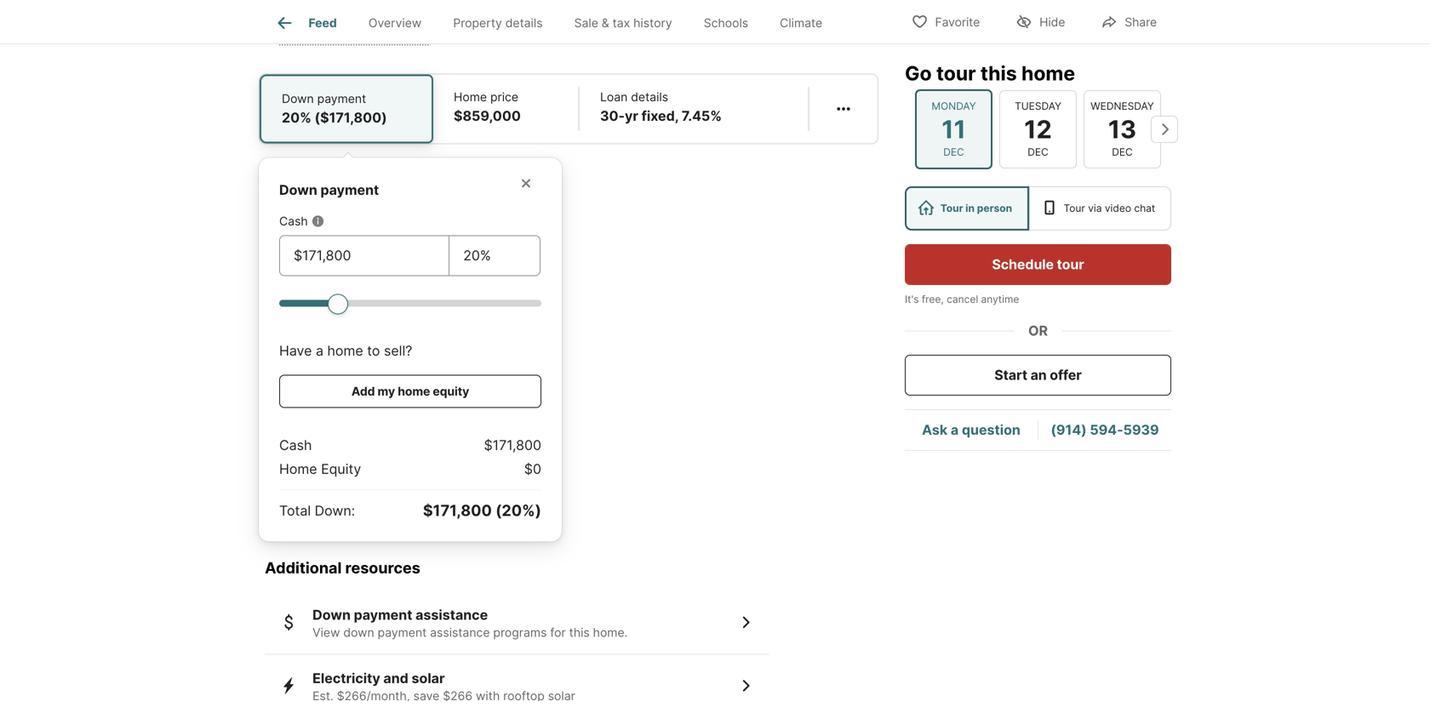 Task type: locate. For each thing, give the bounding box(es) containing it.
details up fixed,
[[631, 90, 669, 104]]

tour for tour in person
[[941, 202, 964, 215]]

cancel
[[947, 293, 979, 306]]

0 vertical spatial $171,800
[[484, 437, 542, 454]]

home inside button
[[398, 384, 430, 399]]

schedule tour
[[993, 256, 1085, 273]]

0 vertical spatial tour
[[937, 61, 977, 85]]

payment inside $171,800 (20%) tooltip
[[321, 182, 379, 198]]

add my home equity button
[[279, 375, 542, 408]]

down
[[344, 626, 375, 640]]

down up view
[[313, 607, 351, 624]]

tour left the via
[[1064, 202, 1086, 215]]

a for ask
[[951, 422, 959, 439]]

down
[[282, 91, 314, 106], [279, 182, 318, 198], [313, 607, 351, 624]]

0 vertical spatial details
[[506, 16, 543, 30]]

property
[[453, 16, 502, 30]]

tab list
[[259, 0, 852, 43]]

or
[[1029, 323, 1049, 339]]

go tour this home
[[905, 61, 1076, 85]]

payment for down payment
[[321, 182, 379, 198]]

overview tab
[[353, 3, 438, 43]]

assistance
[[416, 607, 488, 624], [430, 626, 490, 640]]

tour in person option
[[905, 187, 1030, 231]]

0 vertical spatial cash
[[279, 214, 308, 228]]

home up total
[[279, 461, 317, 478]]

history
[[634, 16, 673, 30]]

this up tuesday
[[981, 61, 1018, 85]]

an
[[1031, 367, 1047, 384]]

a
[[316, 343, 324, 359], [951, 422, 959, 439]]

$171,800 left (20%)
[[423, 502, 492, 520]]

schedule
[[993, 256, 1055, 273]]

11
[[942, 114, 967, 144]]

home equity
[[279, 461, 361, 478]]

Down Payment Slider range field
[[279, 293, 542, 314]]

tour left in
[[941, 202, 964, 215]]

down inside down payment 20% ($171,800)
[[282, 91, 314, 106]]

down inside $171,800 (20%) tooltip
[[279, 182, 318, 198]]

1 vertical spatial this
[[569, 626, 590, 640]]

cash down "down payment"
[[279, 214, 308, 228]]

0 horizontal spatial this
[[569, 626, 590, 640]]

1 vertical spatial home
[[327, 343, 363, 359]]

None button
[[916, 89, 993, 170], [1000, 90, 1078, 169], [1084, 90, 1162, 169], [916, 89, 993, 170], [1000, 90, 1078, 169], [1084, 90, 1162, 169]]

1 vertical spatial home
[[279, 461, 317, 478]]

question
[[962, 422, 1021, 439]]

2 vertical spatial home
[[398, 384, 430, 399]]

offer
[[1050, 367, 1082, 384]]

tour right schedule
[[1058, 256, 1085, 273]]

1 vertical spatial tour
[[1058, 256, 1085, 273]]

schools tab
[[688, 3, 765, 43]]

home inside home price $859,000
[[454, 90, 487, 104]]

2 horizontal spatial dec
[[1113, 146, 1134, 158]]

start
[[995, 367, 1028, 384]]

equity
[[321, 461, 361, 478]]

1 vertical spatial cash
[[279, 437, 312, 454]]

sale & tax history
[[575, 16, 673, 30]]

1 vertical spatial details
[[631, 90, 669, 104]]

1 vertical spatial a
[[951, 422, 959, 439]]

1 horizontal spatial home
[[454, 90, 487, 104]]

share button
[[1087, 4, 1172, 39]]

home for home equity
[[279, 461, 317, 478]]

payment inside down payment 20% ($171,800)
[[317, 91, 366, 106]]

home
[[1022, 61, 1076, 85], [327, 343, 363, 359], [398, 384, 430, 399]]

overview
[[369, 16, 422, 30]]

0 vertical spatial home
[[1022, 61, 1076, 85]]

home.
[[593, 626, 628, 640]]

home
[[454, 90, 487, 104], [279, 461, 317, 478]]

$171,800 (20%) tooltip
[[259, 144, 879, 542]]

down down 20%
[[279, 182, 318, 198]]

$171,800
[[484, 437, 542, 454], [423, 502, 492, 520]]

tour via video chat
[[1064, 202, 1156, 215]]

go
[[905, 61, 932, 85]]

payment up down
[[354, 607, 413, 624]]

home left to
[[327, 343, 363, 359]]

$0
[[525, 461, 542, 478]]

schools
[[704, 16, 749, 30]]

1 horizontal spatial home
[[398, 384, 430, 399]]

monday
[[932, 100, 977, 112]]

equity
[[433, 384, 469, 399]]

1 vertical spatial down
[[279, 182, 318, 198]]

and
[[384, 671, 409, 687]]

0 vertical spatial a
[[316, 343, 324, 359]]

$171,800 for $171,800
[[484, 437, 542, 454]]

down:
[[315, 503, 355, 519]]

dec down 11
[[944, 146, 965, 158]]

video
[[1105, 202, 1132, 215]]

insurance
[[368, 27, 431, 44]]

this right for
[[569, 626, 590, 640]]

payment up ($171,800)
[[317, 91, 366, 106]]

1 horizontal spatial tour
[[1064, 202, 1086, 215]]

dec inside wednesday 13 dec
[[1113, 146, 1134, 158]]

free,
[[922, 293, 944, 306]]

1 horizontal spatial dec
[[1028, 146, 1049, 158]]

down payment 20% ($171,800)
[[282, 91, 387, 126]]

this
[[981, 61, 1018, 85], [569, 626, 590, 640]]

home inside $171,800 (20%) tooltip
[[279, 461, 317, 478]]

via
[[1089, 202, 1103, 215]]

payment right down
[[378, 626, 427, 640]]

ask a question link
[[923, 422, 1021, 439]]

0 horizontal spatial tour
[[941, 202, 964, 215]]

list box containing tour in person
[[905, 187, 1172, 231]]

0 horizontal spatial details
[[506, 16, 543, 30]]

$171,800 up $0
[[484, 437, 542, 454]]

dec for 13
[[1113, 146, 1134, 158]]

yr
[[625, 108, 639, 124]]

0 horizontal spatial home
[[279, 461, 317, 478]]

tour via video chat option
[[1030, 187, 1172, 231]]

details inside the loan details 30-yr fixed, 7.45%
[[631, 90, 669, 104]]

cash up home equity
[[279, 437, 312, 454]]

3 dec from the left
[[1113, 146, 1134, 158]]

list box
[[905, 187, 1172, 231]]

0 horizontal spatial dec
[[944, 146, 965, 158]]

1 horizontal spatial a
[[951, 422, 959, 439]]

dec down 13
[[1113, 146, 1134, 158]]

a right ask
[[951, 422, 959, 439]]

a inside $171,800 (20%) tooltip
[[316, 343, 324, 359]]

0 vertical spatial down
[[282, 91, 314, 106]]

in
[[966, 202, 975, 215]]

home for home price $859,000
[[454, 90, 487, 104]]

2 dec from the left
[[1028, 146, 1049, 158]]

start an offer
[[995, 367, 1082, 384]]

dec inside the monday 11 dec
[[944, 146, 965, 158]]

1 horizontal spatial details
[[631, 90, 669, 104]]

1 horizontal spatial tour
[[1058, 256, 1085, 273]]

1 vertical spatial assistance
[[430, 626, 490, 640]]

electricity and solar button
[[265, 655, 770, 702]]

property details
[[453, 16, 543, 30]]

down up 20%
[[282, 91, 314, 106]]

tour
[[941, 202, 964, 215], [1064, 202, 1086, 215]]

1 dec from the left
[[944, 146, 965, 158]]

home up $859,000
[[454, 90, 487, 104]]

1 cash from the top
[[279, 214, 308, 228]]

home right my
[[398, 384, 430, 399]]

my
[[378, 384, 395, 399]]

dec
[[944, 146, 965, 158], [1028, 146, 1049, 158], [1113, 146, 1134, 158]]

additional
[[265, 559, 342, 578]]

0 vertical spatial this
[[981, 61, 1018, 85]]

dec down 12
[[1028, 146, 1049, 158]]

None text field
[[294, 246, 435, 266], [464, 246, 526, 266], [294, 246, 435, 266], [464, 246, 526, 266]]

1 vertical spatial $171,800
[[423, 502, 492, 520]]

2 vertical spatial down
[[313, 607, 351, 624]]

down payment assistance view down payment assistance programs for this home.
[[313, 607, 628, 640]]

programs
[[494, 626, 547, 640]]

hide button
[[1002, 4, 1080, 39]]

cash
[[279, 214, 308, 228], [279, 437, 312, 454]]

payment down ($171,800)
[[321, 182, 379, 198]]

$859,000
[[454, 108, 521, 124]]

tour inside button
[[1058, 256, 1085, 273]]

details
[[506, 16, 543, 30], [631, 90, 669, 104]]

0 horizontal spatial a
[[316, 343, 324, 359]]

(914) 594-5939 link
[[1051, 422, 1160, 439]]

dec inside tuesday 12 dec
[[1028, 146, 1049, 158]]

2 horizontal spatial home
[[1022, 61, 1076, 85]]

payment for down payment assistance view down payment assistance programs for this home.
[[354, 607, 413, 624]]

0 vertical spatial home
[[454, 90, 487, 104]]

sale
[[575, 16, 599, 30]]

2 tour from the left
[[1064, 202, 1086, 215]]

details inside tab
[[506, 16, 543, 30]]

down inside down payment assistance view down payment assistance programs for this home.
[[313, 607, 351, 624]]

a right have
[[316, 343, 324, 359]]

details right property
[[506, 16, 543, 30]]

0 horizontal spatial home
[[327, 343, 363, 359]]

to
[[367, 343, 380, 359]]

$171,800 for $171,800 (20%)
[[423, 502, 492, 520]]

tour up monday
[[937, 61, 977, 85]]

home up tuesday
[[1022, 61, 1076, 85]]

sell?
[[384, 343, 413, 359]]

total down:
[[279, 503, 355, 519]]

0 horizontal spatial tour
[[937, 61, 977, 85]]

1 tour from the left
[[941, 202, 964, 215]]

wednesday
[[1091, 100, 1155, 112]]



Task type: describe. For each thing, give the bounding box(es) containing it.
fixed,
[[642, 108, 679, 124]]

it's free, cancel anytime
[[905, 293, 1020, 306]]

7.45%
[[682, 108, 722, 124]]

feed
[[309, 16, 337, 30]]

12
[[1025, 114, 1053, 144]]

down for down payment
[[279, 182, 318, 198]]

(914)
[[1051, 422, 1087, 439]]

home for add my home equity
[[398, 384, 430, 399]]

view
[[313, 626, 340, 640]]

price
[[491, 90, 519, 104]]

dec for 11
[[944, 146, 965, 158]]

it's
[[905, 293, 919, 306]]

a for have
[[316, 343, 324, 359]]

30-
[[600, 108, 625, 124]]

tax
[[613, 16, 631, 30]]

homeowners
[[280, 27, 365, 44]]

home price $859,000
[[454, 90, 521, 124]]

(20%)
[[496, 502, 542, 520]]

tour for go
[[937, 61, 977, 85]]

next image
[[1152, 116, 1179, 143]]

down for down payment assistance view down payment assistance programs for this home.
[[313, 607, 351, 624]]

1 horizontal spatial this
[[981, 61, 1018, 85]]

share
[[1125, 15, 1158, 29]]

&
[[602, 16, 610, 30]]

wednesday 13 dec
[[1091, 100, 1155, 158]]

tour for schedule
[[1058, 256, 1085, 273]]

add
[[352, 384, 375, 399]]

sale & tax history tab
[[559, 3, 688, 43]]

details for loan details 30-yr fixed, 7.45%
[[631, 90, 669, 104]]

payment for down payment 20% ($171,800)
[[317, 91, 366, 106]]

anytime
[[982, 293, 1020, 306]]

total
[[279, 503, 311, 519]]

chat
[[1135, 202, 1156, 215]]

5939
[[1124, 422, 1160, 439]]

down payment
[[279, 182, 379, 198]]

add my home equity
[[352, 384, 469, 399]]

20%
[[282, 109, 312, 126]]

solar
[[412, 671, 445, 687]]

property details tab
[[438, 3, 559, 43]]

dec for 12
[[1028, 146, 1049, 158]]

schedule tour button
[[905, 244, 1172, 285]]

additional resources
[[265, 559, 421, 578]]

this inside down payment assistance view down payment assistance programs for this home.
[[569, 626, 590, 640]]

for
[[551, 626, 566, 640]]

hide
[[1040, 15, 1066, 29]]

$322
[[529, 27, 563, 44]]

ask
[[923, 422, 948, 439]]

tour for tour via video chat
[[1064, 202, 1086, 215]]

down for down payment 20% ($171,800)
[[282, 91, 314, 106]]

tuesday
[[1015, 100, 1062, 112]]

favorite
[[936, 15, 981, 29]]

ask a question
[[923, 422, 1021, 439]]

13
[[1109, 114, 1137, 144]]

climate tab
[[765, 3, 839, 43]]

$171,800 (20%)
[[423, 502, 542, 520]]

resources
[[345, 559, 421, 578]]

tour in person
[[941, 202, 1013, 215]]

homeowners insurance
[[280, 27, 431, 44]]

0 vertical spatial assistance
[[416, 607, 488, 624]]

tuesday 12 dec
[[1015, 100, 1062, 158]]

details for property details
[[506, 16, 543, 30]]

2 cash from the top
[[279, 437, 312, 454]]

loan
[[600, 90, 628, 104]]

homeowners insurance link
[[280, 27, 431, 44]]

person
[[978, 202, 1013, 215]]

climate
[[780, 16, 823, 30]]

($171,800)
[[315, 109, 387, 126]]

favorite button
[[897, 4, 995, 39]]

have
[[279, 343, 312, 359]]

monday 11 dec
[[932, 100, 977, 158]]

electricity and solar
[[313, 671, 445, 687]]

loan details 30-yr fixed, 7.45%
[[600, 90, 722, 124]]

tab list containing feed
[[259, 0, 852, 43]]

feed link
[[275, 13, 337, 33]]

start an offer button
[[905, 355, 1172, 396]]

home for have a home to sell?
[[327, 343, 363, 359]]

594-
[[1091, 422, 1124, 439]]

(914) 594-5939
[[1051, 422, 1160, 439]]

have a home to sell?
[[279, 343, 413, 359]]



Task type: vqa. For each thing, say whether or not it's contained in the screenshot.
middle the Down
yes



